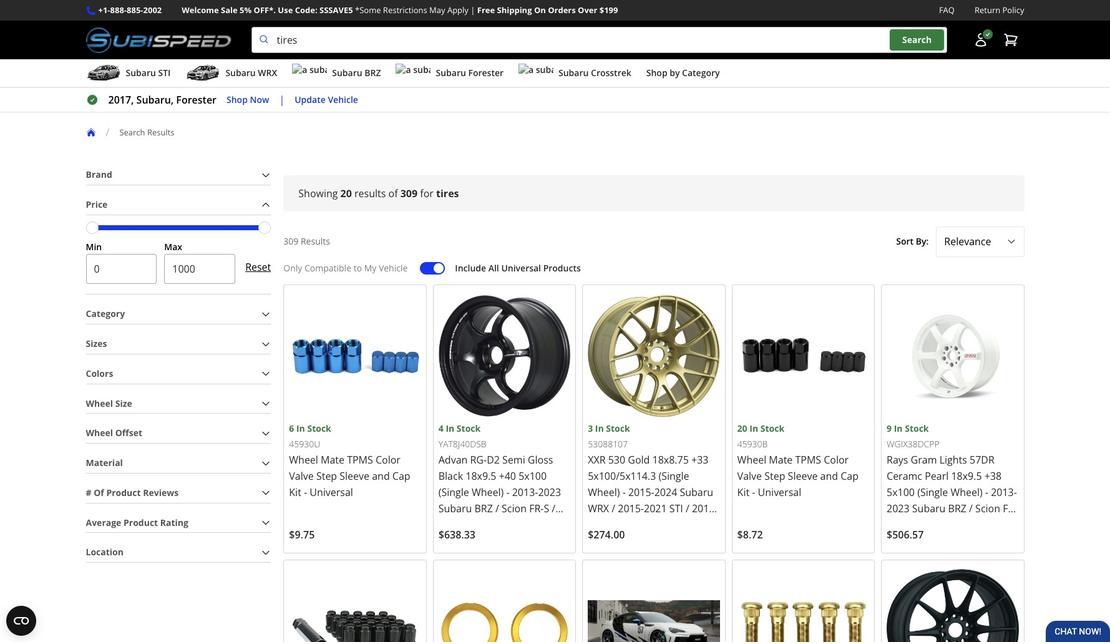 Task type: locate. For each thing, give the bounding box(es) containing it.
stock up the 53088107
[[606, 422, 630, 434]]

wheel mate tpms color valve step sleeve and cap kit - universal image
[[289, 290, 421, 422], [737, 290, 869, 422]]

2018 for advan rg-d2 semi gloss black 18x9.5 +40 5x100 (single wheel) - 2013-2023 subaru brz / scion fr-s / toyota gr86 / 2014-2018 subaru forester
[[532, 518, 555, 532]]

$638.33
[[439, 528, 476, 542]]

(single down 18x8.75
[[659, 469, 689, 483]]

2 kit from the left
[[737, 485, 750, 499]]

subaru
[[126, 67, 156, 79], [226, 67, 256, 79], [332, 67, 362, 79], [436, 67, 466, 79], [559, 67, 589, 79], [680, 485, 713, 499], [439, 502, 472, 515], [912, 502, 946, 515], [439, 534, 472, 548], [887, 534, 920, 548], [588, 550, 621, 564]]

button image
[[973, 33, 988, 48]]

1 horizontal spatial sti
[[669, 502, 683, 515]]

tpms inside 6 in stock 45930u wheel mate tpms color valve step sleeve and cap kit - universal
[[347, 453, 373, 467]]

wheel) inside 4 in stock yat8j40dsb advan rg-d2 semi gloss black 18x9.5 +40 5x100 (single wheel) - 2013-2023 subaru brz / scion fr-s / toyota gr86 / 2014-2018 subaru forester
[[472, 485, 504, 499]]

0 horizontal spatial sleeve
[[340, 469, 369, 483]]

gr86 for $638.33
[[473, 518, 498, 532]]

2023 for gloss
[[538, 485, 561, 499]]

wheel) down +40
[[472, 485, 504, 499]]

xxr 527 flat black 18x8.75 +35 5x100/5x114.3 (single wheel) - 2015-2024 subaru wrx / 2015-2021 sti / 2013-2024 brz / scion fr-s / toyota gr86 / 2014-2024 subaru forester image
[[887, 565, 1019, 642]]

subaru inside 'dropdown button'
[[226, 67, 256, 79]]

2024 left $8.72
[[682, 534, 705, 548]]

fr- inside 9 in stock wgix38dcpp rays gram lights 57dr ceramc pearl 18x9.5 +38 5x100 (single wheel) - 2013- 2023 subaru brz / scion fr- s / toyota gr86 / 2014-2018 subaru forester
[[1003, 502, 1017, 515]]

0 horizontal spatial gr86
[[473, 518, 498, 532]]

0 horizontal spatial cap
[[392, 469, 410, 483]]

open widget image
[[6, 606, 36, 636]]

in inside 3 in stock 53088107 xxr 530 gold 18x8.75 +33 5x100/5x114.3 (single wheel) - 2015-2024 subaru wrx / 2015-2021 sti / 2013- 2024 brz / scion fr-s / toyota gr86 / 2014-2024 subaru forester
[[595, 422, 604, 434]]

mate inside 20 in stock 45930b wheel mate tpms color valve step sleeve and cap kit - universal
[[769, 453, 793, 467]]

0 horizontal spatial 20
[[340, 187, 352, 200]]

0 vertical spatial of
[[388, 187, 398, 200]]

0 horizontal spatial vehicle
[[328, 93, 358, 105]]

in inside 6 in stock 45930u wheel mate tpms color valve step sleeve and cap kit - universal
[[296, 422, 305, 434]]

sti right 2021
[[669, 502, 683, 515]]

5 in from the left
[[894, 422, 903, 434]]

cap inside 20 in stock 45930b wheel mate tpms color valve step sleeve and cap kit - universal
[[841, 469, 859, 483]]

and for $8.72
[[820, 469, 838, 483]]

sleeve for $9.75
[[340, 469, 369, 483]]

results down 2017, subaru, forester
[[147, 126, 174, 138]]

20 up 45930b
[[737, 422, 747, 434]]

sti up 2017, subaru, forester
[[158, 67, 171, 79]]

wheel) inside 3 in stock 53088107 xxr 530 gold 18x8.75 +33 5x100/5x114.3 (single wheel) - 2015-2024 subaru wrx / 2015-2021 sti / 2013- 2024 brz / scion fr-s / toyota gr86 / 2014-2024 subaru forester
[[588, 485, 620, 499]]

shop inside "dropdown button"
[[646, 67, 667, 79]]

1 horizontal spatial sleeve
[[788, 469, 818, 483]]

2014- down +40
[[506, 518, 532, 532]]

2023 inside 4 in stock yat8j40dsb advan rg-d2 semi gloss black 18x9.5 +40 5x100 (single wheel) - 2013-2023 subaru brz / scion fr-s / toyota gr86 / 2014-2018 subaru forester
[[538, 485, 561, 499]]

wheel inside 20 in stock 45930b wheel mate tpms color valve step sleeve and cap kit - universal
[[737, 453, 766, 467]]

0 horizontal spatial wheel)
[[472, 485, 504, 499]]

2024 up 2021
[[654, 485, 677, 499]]

1 horizontal spatial shop
[[646, 67, 667, 79]]

+40
[[499, 469, 516, 483]]

scion inside 9 in stock wgix38dcpp rays gram lights 57dr ceramc pearl 18x9.5 +38 5x100 (single wheel) - 2013- 2023 subaru brz / scion fr- s / toyota gr86 / 2014-2018 subaru forester
[[975, 502, 1000, 515]]

4 in stock yat8j40dsb advan rg-d2 semi gloss black 18x9.5 +40 5x100 (single wheel) - 2013-2023 subaru brz / scion fr-s / toyota gr86 / 2014-2018 subaru forester
[[439, 422, 561, 548]]

1 horizontal spatial step
[[765, 469, 785, 483]]

2014- down 2021
[[656, 534, 682, 548]]

tpms inside 20 in stock 45930b wheel mate tpms color valve step sleeve and cap kit - universal
[[795, 453, 821, 467]]

0 vertical spatial vehicle
[[328, 93, 358, 105]]

0 horizontal spatial and
[[372, 469, 390, 483]]

2014- inside 9 in stock wgix38dcpp rays gram lights 57dr ceramc pearl 18x9.5 +38 5x100 (single wheel) - 2013- 2023 subaru brz / scion fr- s / toyota gr86 / 2014-2018 subaru forester
[[969, 518, 995, 532]]

- up $8.72
[[752, 485, 755, 499]]

5x100/5x114.3
[[588, 469, 656, 483]]

0 horizontal spatial wheel mate tpms color valve step sleeve and cap kit - universal image
[[289, 290, 421, 422]]

1 vertical spatial wrx
[[588, 502, 609, 515]]

color for $8.72
[[824, 453, 849, 467]]

2014- inside 4 in stock yat8j40dsb advan rg-d2 semi gloss black 18x9.5 +40 5x100 (single wheel) - 2013-2023 subaru brz / scion fr-s / toyota gr86 / 2014-2018 subaru forester
[[506, 518, 532, 532]]

wheel) down 5x100/5x114.3
[[588, 485, 620, 499]]

fr-
[[529, 502, 544, 515], [1003, 502, 1017, 515], [668, 518, 683, 532]]

toyota inside 3 in stock 53088107 xxr 530 gold 18x8.75 +33 5x100/5x114.3 (single wheel) - 2015-2024 subaru wrx / 2015-2021 sti / 2013- 2024 brz / scion fr-s / toyota gr86 / 2014-2024 subaru forester
[[588, 534, 620, 548]]

2013- for +40
[[512, 485, 538, 499]]

0 horizontal spatial valve
[[289, 469, 314, 483]]

universal inside 6 in stock 45930u wheel mate tpms color valve step sleeve and cap kit - universal
[[310, 485, 353, 499]]

universal for $9.75
[[310, 485, 353, 499]]

sleeve for $8.72
[[788, 469, 818, 483]]

1 vertical spatial product
[[124, 516, 158, 528]]

valve
[[289, 469, 314, 483], [737, 469, 762, 483]]

0 horizontal spatial 2024
[[588, 518, 611, 532]]

3
[[588, 422, 593, 434]]

1 vertical spatial results
[[301, 235, 330, 247]]

0 horizontal spatial wrx
[[258, 67, 277, 79]]

2024 down 5x100/5x114.3
[[588, 518, 611, 532]]

rg-
[[470, 453, 487, 467]]

20 inside 20 in stock 45930b wheel mate tpms color valve step sleeve and cap kit - universal
[[737, 422, 747, 434]]

0 horizontal spatial toyota
[[439, 518, 470, 532]]

toyota
[[439, 518, 470, 532], [901, 518, 933, 532], [588, 534, 620, 548]]

1 valve from the left
[[289, 469, 314, 483]]

(single down black
[[439, 485, 469, 499]]

1 vertical spatial of
[[94, 487, 104, 499]]

step for $9.75
[[316, 469, 337, 483]]

/ right $506.57
[[963, 518, 966, 532]]

(single down pearl on the right bottom
[[917, 485, 948, 499]]

shop for shop now
[[227, 93, 248, 105]]

0 horizontal spatial (single
[[439, 485, 469, 499]]

20
[[340, 187, 352, 200], [737, 422, 747, 434]]

in right 4
[[446, 422, 454, 434]]

wrx up $274.00
[[588, 502, 609, 515]]

20 in stock 45930b wheel mate tpms color valve step sleeve and cap kit - universal
[[737, 422, 859, 499]]

cap left black
[[392, 469, 410, 483]]

1 stock from the left
[[307, 422, 331, 434]]

kit for $8.72
[[737, 485, 750, 499]]

0 horizontal spatial search
[[119, 126, 145, 138]]

kit inside 6 in stock 45930u wheel mate tpms color valve step sleeve and cap kit - universal
[[289, 485, 301, 499]]

step inside 20 in stock 45930b wheel mate tpms color valve step sleeve and cap kit - universal
[[765, 469, 785, 483]]

sleeve inside 6 in stock 45930u wheel mate tpms color valve step sleeve and cap kit - universal
[[340, 469, 369, 483]]

by:
[[916, 235, 929, 247]]

scion down +38
[[975, 502, 1000, 515]]

wrx
[[258, 67, 277, 79], [588, 502, 609, 515]]

18x9.5 down lights at the right bottom
[[951, 469, 982, 483]]

fr- for +40
[[529, 502, 544, 515]]

stock up 45930b
[[761, 422, 784, 434]]

/ right home image
[[106, 126, 109, 139]]

1 horizontal spatial 2014-
[[656, 534, 682, 548]]

+1-888-885-2002 link
[[98, 4, 162, 17]]

2015- down 5x100/5x114.3
[[618, 502, 644, 515]]

scion down +40
[[502, 502, 527, 515]]

step down 45930u
[[316, 469, 337, 483]]

| right now on the left
[[279, 93, 285, 107]]

product
[[106, 487, 141, 499], [124, 516, 158, 528]]

1 tpms from the left
[[347, 453, 373, 467]]

1 vertical spatial sti
[[669, 502, 683, 515]]

gold
[[628, 453, 650, 467]]

and for $9.75
[[372, 469, 390, 483]]

1 horizontal spatial 20
[[737, 422, 747, 434]]

1 horizontal spatial and
[[820, 469, 838, 483]]

orders
[[548, 4, 576, 16]]

0 horizontal spatial kit
[[289, 485, 301, 499]]

products
[[543, 262, 581, 274]]

toyota for $506.57
[[901, 518, 933, 532]]

1 horizontal spatial 309
[[400, 187, 418, 200]]

color inside 6 in stock 45930u wheel mate tpms color valve step sleeve and cap kit - universal
[[376, 453, 401, 467]]

/ down +40
[[496, 502, 499, 515]]

of right 'results'
[[388, 187, 398, 200]]

universal inside 20 in stock 45930b wheel mate tpms color valve step sleeve and cap kit - universal
[[758, 485, 801, 499]]

search input field
[[251, 27, 947, 53]]

309 up the 'only'
[[283, 235, 298, 247]]

4 in from the left
[[750, 422, 758, 434]]

1 horizontal spatial 18x9.5
[[951, 469, 982, 483]]

|
[[471, 4, 475, 16], [279, 93, 285, 107]]

location
[[86, 546, 124, 558]]

2 18x9.5 from the left
[[951, 469, 982, 483]]

subaru forester button
[[396, 62, 504, 87]]

Min text field
[[86, 254, 157, 284]]

results for 309 results
[[301, 235, 330, 247]]

1 sleeve from the left
[[340, 469, 369, 483]]

product down # of product reviews
[[124, 516, 158, 528]]

wheel) for advan
[[472, 485, 504, 499]]

minimum slider
[[86, 221, 98, 234]]

5 stock from the left
[[905, 422, 929, 434]]

lights
[[940, 453, 967, 467]]

fr- inside 4 in stock yat8j40dsb advan rg-d2 semi gloss black 18x9.5 +40 5x100 (single wheel) - 2013-2023 subaru brz / scion fr-s / toyota gr86 / 2014-2018 subaru forester
[[529, 502, 544, 515]]

18x9.5 for lights
[[951, 469, 982, 483]]

product inside dropdown button
[[106, 487, 141, 499]]

1 vertical spatial |
[[279, 93, 285, 107]]

search results link
[[119, 126, 184, 138]]

1 horizontal spatial toyota
[[588, 534, 620, 548]]

brz inside 3 in stock 53088107 xxr 530 gold 18x8.75 +33 5x100/5x114.3 (single wheel) - 2015-2024 subaru wrx / 2015-2021 sti / 2013- 2024 brz / scion fr-s / toyota gr86 / 2014-2024 subaru forester
[[613, 518, 632, 532]]

s for rays gram lights 57dr ceramc pearl 18x9.5 +38 5x100 (single wheel) - 2013- 2023 subaru brz / scion fr- s / toyota gr86 / 2014-2018 subaru forester
[[887, 518, 892, 532]]

step down 45930b
[[765, 469, 785, 483]]

(single
[[659, 469, 689, 483], [439, 485, 469, 499], [917, 485, 948, 499]]

select... image
[[1006, 237, 1016, 247]]

- down 5x100/5x114.3
[[623, 485, 626, 499]]

2 horizontal spatial toyota
[[901, 518, 933, 532]]

2 horizontal spatial 2014-
[[969, 518, 995, 532]]

product up average product rating
[[106, 487, 141, 499]]

0 vertical spatial wrx
[[258, 67, 277, 79]]

rays gram lights 57dr ceramc pearl 18x9.5 +38 5x100 (single wheel) - 2013-2023 subaru brz / scion fr-s / toyota gr86 / 2014-2018 subaru forester image
[[887, 290, 1019, 422]]

(single for ceramc
[[917, 485, 948, 499]]

valve for $9.75
[[289, 469, 314, 483]]

2014-
[[506, 518, 532, 532], [969, 518, 995, 532], [656, 534, 682, 548]]

wrx up now on the left
[[258, 67, 277, 79]]

2014- inside 3 in stock 53088107 xxr 530 gold 18x8.75 +33 5x100/5x114.3 (single wheel) - 2015-2024 subaru wrx / 2015-2021 sti / 2013- 2024 brz / scion fr-s / toyota gr86 / 2014-2024 subaru forester
[[656, 534, 682, 548]]

0 vertical spatial |
[[471, 4, 475, 16]]

cap inside 6 in stock 45930u wheel mate tpms color valve step sleeve and cap kit - universal
[[392, 469, 410, 483]]

20 left 'results'
[[340, 187, 352, 200]]

- down +38
[[985, 485, 988, 499]]

6 in stock 45930u wheel mate tpms color valve step sleeve and cap kit - universal
[[289, 422, 410, 499]]

of right the #
[[94, 487, 104, 499]]

2 sleeve from the left
[[788, 469, 818, 483]]

subaru,
[[136, 93, 174, 107]]

2018 inside 4 in stock yat8j40dsb advan rg-d2 semi gloss black 18x9.5 +40 5x100 (single wheel) - 2013-2023 subaru brz / scion fr-s / toyota gr86 / 2014-2018 subaru forester
[[532, 518, 555, 532]]

5x100 down gloss
[[519, 469, 547, 483]]

1 horizontal spatial s
[[683, 518, 688, 532]]

/ down "ceramc"
[[895, 518, 899, 532]]

stock up yat8j40dsb
[[457, 422, 481, 434]]

tpms
[[347, 453, 373, 467], [795, 453, 821, 467]]

2015-
[[628, 485, 654, 499], [618, 502, 644, 515]]

2013- down +38
[[991, 485, 1017, 499]]

search results
[[119, 126, 174, 138]]

rays
[[887, 453, 908, 467]]

gr86 inside 9 in stock wgix38dcpp rays gram lights 57dr ceramc pearl 18x9.5 +38 5x100 (single wheel) - 2013- 2023 subaru brz / scion fr- s / toyota gr86 / 2014-2018 subaru forester
[[935, 518, 960, 532]]

0 vertical spatial shop
[[646, 67, 667, 79]]

0 horizontal spatial 2014-
[[506, 518, 532, 532]]

2023 down gloss
[[538, 485, 561, 499]]

2 cap from the left
[[841, 469, 859, 483]]

policy
[[1003, 4, 1024, 16]]

2 horizontal spatial gr86
[[935, 518, 960, 532]]

18x9.5
[[466, 469, 496, 483], [951, 469, 982, 483]]

in right 9
[[894, 422, 903, 434]]

scion for +40
[[502, 502, 527, 515]]

1 vertical spatial 20
[[737, 422, 747, 434]]

scion down 2021
[[641, 518, 665, 532]]

$506.57
[[887, 528, 924, 542]]

universal right all
[[501, 262, 541, 274]]

1 horizontal spatial gr86
[[622, 534, 647, 548]]

1 horizontal spatial |
[[471, 4, 475, 16]]

2013- inside 4 in stock yat8j40dsb advan rg-d2 semi gloss black 18x9.5 +40 5x100 (single wheel) - 2013-2023 subaru brz / scion fr-s / toyota gr86 / 2014-2018 subaru forester
[[512, 485, 538, 499]]

results up the compatible
[[301, 235, 330, 247]]

0 horizontal spatial tpms
[[347, 453, 373, 467]]

of
[[388, 187, 398, 200], [94, 487, 104, 499]]

2013- inside 9 in stock wgix38dcpp rays gram lights 57dr ceramc pearl 18x9.5 +38 5x100 (single wheel) - 2013- 2023 subaru brz / scion fr- s / toyota gr86 / 2014-2018 subaru forester
[[991, 485, 1017, 499]]

project kics kyo-ei / volk / rays 73/56 duralumin hub rings - universal image
[[439, 565, 570, 642]]

1 kit from the left
[[289, 485, 301, 499]]

18x9.5 inside 9 in stock wgix38dcpp rays gram lights 57dr ceramc pearl 18x9.5 +38 5x100 (single wheel) - 2013- 2023 subaru brz / scion fr- s / toyota gr86 / 2014-2018 subaru forester
[[951, 469, 982, 483]]

$8.72
[[737, 528, 763, 542]]

showing
[[298, 187, 338, 200]]

in right 3
[[595, 422, 604, 434]]

2018 inside 9 in stock wgix38dcpp rays gram lights 57dr ceramc pearl 18x9.5 +38 5x100 (single wheel) - 2013- 2023 subaru brz / scion fr- s / toyota gr86 / 2014-2018 subaru forester
[[995, 518, 1018, 532]]

2 2018 from the left
[[995, 518, 1018, 532]]

1 horizontal spatial mate
[[769, 453, 793, 467]]

2 horizontal spatial s
[[887, 518, 892, 532]]

0 horizontal spatial results
[[147, 126, 174, 138]]

s inside 9 in stock wgix38dcpp rays gram lights 57dr ceramc pearl 18x9.5 +38 5x100 (single wheel) - 2013- 2023 subaru brz / scion fr- s / toyota gr86 / 2014-2018 subaru forester
[[887, 518, 892, 532]]

vehicle inside 'button'
[[328, 93, 358, 105]]

1 mate from the left
[[321, 453, 344, 467]]

brz left a subaru forester thumbnail image
[[365, 67, 381, 79]]

1 step from the left
[[316, 469, 337, 483]]

stock inside 9 in stock wgix38dcpp rays gram lights 57dr ceramc pearl 18x9.5 +38 5x100 (single wheel) - 2013- 2023 subaru brz / scion fr- s / toyota gr86 / 2014-2018 subaru forester
[[905, 422, 929, 434]]

0 horizontal spatial sti
[[158, 67, 171, 79]]

stock inside 6 in stock 45930u wheel mate tpms color valve step sleeve and cap kit - universal
[[307, 422, 331, 434]]

scion for +38
[[975, 502, 1000, 515]]

valve inside 20 in stock 45930b wheel mate tpms color valve step sleeve and cap kit - universal
[[737, 469, 762, 483]]

5x100 down "ceramc"
[[887, 485, 915, 499]]

1 horizontal spatial (single
[[659, 469, 689, 483]]

2023
[[538, 485, 561, 499], [887, 502, 910, 515]]

1 horizontal spatial results
[[301, 235, 330, 247]]

wheel down 45930b
[[737, 453, 766, 467]]

2 horizontal spatial wheel)
[[951, 485, 983, 499]]

2 color from the left
[[824, 453, 849, 467]]

18x9.5 inside 4 in stock yat8j40dsb advan rg-d2 semi gloss black 18x9.5 +40 5x100 (single wheel) - 2013-2023 subaru brz / scion fr-s / toyota gr86 / 2014-2018 subaru forester
[[466, 469, 496, 483]]

309 results
[[283, 235, 330, 247]]

kit inside 20 in stock 45930b wheel mate tpms color valve step sleeve and cap kit - universal
[[737, 485, 750, 499]]

in inside 9 in stock wgix38dcpp rays gram lights 57dr ceramc pearl 18x9.5 +38 5x100 (single wheel) - 2013- 2023 subaru brz / scion fr- s / toyota gr86 / 2014-2018 subaru forester
[[894, 422, 903, 434]]

2 horizontal spatial 2013-
[[991, 485, 1017, 499]]

2 tpms from the left
[[795, 453, 821, 467]]

return
[[975, 4, 1000, 16]]

1 horizontal spatial 5x100
[[887, 485, 915, 499]]

4 stock from the left
[[761, 422, 784, 434]]

0 horizontal spatial 2018
[[532, 518, 555, 532]]

2 mate from the left
[[769, 453, 793, 467]]

4
[[439, 422, 444, 434]]

valve down 45930b
[[737, 469, 762, 483]]

2 vertical spatial 2024
[[682, 534, 705, 548]]

toyota inside 9 in stock wgix38dcpp rays gram lights 57dr ceramc pearl 18x9.5 +38 5x100 (single wheel) - 2013- 2023 subaru brz / scion fr- s / toyota gr86 / 2014-2018 subaru forester
[[901, 518, 933, 532]]

pearl
[[925, 469, 949, 483]]

2 horizontal spatial 2024
[[682, 534, 705, 548]]

update
[[295, 93, 326, 105]]

2023 inside 9 in stock wgix38dcpp rays gram lights 57dr ceramc pearl 18x9.5 +38 5x100 (single wheel) - 2013- 2023 subaru brz / scion fr- s / toyota gr86 / 2014-2018 subaru forester
[[887, 502, 910, 515]]

0 horizontal spatial 18x9.5
[[466, 469, 496, 483]]

subaru sti button
[[86, 62, 171, 87]]

include
[[455, 262, 486, 274]]

s inside 4 in stock yat8j40dsb advan rg-d2 semi gloss black 18x9.5 +40 5x100 (single wheel) - 2013-2023 subaru brz / scion fr-s / toyota gr86 / 2014-2018 subaru forester
[[544, 502, 549, 515]]

5x100 inside 4 in stock yat8j40dsb advan rg-d2 semi gloss black 18x9.5 +40 5x100 (single wheel) - 2013-2023 subaru brz / scion fr-s / toyota gr86 / 2014-2018 subaru forester
[[519, 469, 547, 483]]

/ down gloss
[[552, 502, 556, 515]]

2 horizontal spatial scion
[[975, 502, 1000, 515]]

0 horizontal spatial mate
[[321, 453, 344, 467]]

cap left "ceramc"
[[841, 469, 859, 483]]

valve down 45930u
[[289, 469, 314, 483]]

in for $274.00
[[595, 422, 604, 434]]

(single inside 4 in stock yat8j40dsb advan rg-d2 semi gloss black 18x9.5 +40 5x100 (single wheel) - 2013-2023 subaru brz / scion fr-s / toyota gr86 / 2014-2018 subaru forester
[[439, 485, 469, 499]]

gr86 for $506.57
[[935, 518, 960, 532]]

1 horizontal spatial cap
[[841, 469, 859, 483]]

1 horizontal spatial vehicle
[[379, 262, 408, 274]]

stock up 45930u
[[307, 422, 331, 434]]

0 vertical spatial 2023
[[538, 485, 561, 499]]

wheel size button
[[86, 394, 271, 413]]

1 2018 from the left
[[532, 518, 555, 532]]

1 - from the left
[[304, 485, 307, 499]]

forester
[[468, 67, 504, 79], [176, 93, 217, 107], [475, 534, 513, 548], [923, 534, 962, 548], [624, 550, 663, 564]]

2014- down +38
[[969, 518, 995, 532]]

toyota inside 4 in stock yat8j40dsb advan rg-d2 semi gloss black 18x9.5 +40 5x100 (single wheel) - 2013-2023 subaru brz / scion fr-s / toyota gr86 / 2014-2018 subaru forester
[[439, 518, 470, 532]]

0 horizontal spatial 5x100
[[519, 469, 547, 483]]

forester inside 4 in stock yat8j40dsb advan rg-d2 semi gloss black 18x9.5 +40 5x100 (single wheel) - 2013-2023 subaru brz / scion fr-s / toyota gr86 / 2014-2018 subaru forester
[[475, 534, 513, 548]]

vehicle right my at top left
[[379, 262, 408, 274]]

gr86 inside 4 in stock yat8j40dsb advan rg-d2 semi gloss black 18x9.5 +40 5x100 (single wheel) - 2013-2023 subaru brz / scion fr-s / toyota gr86 / 2014-2018 subaru forester
[[473, 518, 498, 532]]

2018 for rays gram lights 57dr ceramc pearl 18x9.5 +38 5x100 (single wheel) - 2013- 2023 subaru brz / scion fr- s / toyota gr86 / 2014-2018 subaru forester
[[995, 518, 1018, 532]]

2 stock from the left
[[457, 422, 481, 434]]

subispeed logo image
[[86, 27, 231, 53]]

9
[[887, 422, 892, 434]]

1 in from the left
[[296, 422, 305, 434]]

wheel) down lights at the right bottom
[[951, 485, 983, 499]]

2 valve from the left
[[737, 469, 762, 483]]

1 horizontal spatial 2013-
[[692, 502, 718, 515]]

0 horizontal spatial step
[[316, 469, 337, 483]]

search for search results
[[119, 126, 145, 138]]

offset
[[115, 427, 142, 439]]

- down +40
[[506, 485, 510, 499]]

valve inside 6 in stock 45930u wheel mate tpms color valve step sleeve and cap kit - universal
[[289, 469, 314, 483]]

brz down 5x100/5x114.3
[[613, 518, 632, 532]]

shop left now on the left
[[227, 93, 248, 105]]

step inside 6 in stock 45930u wheel mate tpms color valve step sleeve and cap kit - universal
[[316, 469, 337, 483]]

1 horizontal spatial 2018
[[995, 518, 1018, 532]]

stock inside 3 in stock 53088107 xxr 530 gold 18x8.75 +33 5x100/5x114.3 (single wheel) - 2015-2024 subaru wrx / 2015-2021 sti / 2013- 2024 brz / scion fr-s / toyota gr86 / 2014-2024 subaru forester
[[606, 422, 630, 434]]

wheel offset button
[[86, 424, 271, 443]]

3 in from the left
[[595, 422, 604, 434]]

2018
[[532, 518, 555, 532], [995, 518, 1018, 532]]

2 and from the left
[[820, 469, 838, 483]]

3 stock from the left
[[606, 422, 630, 434]]

in up 45930b
[[750, 422, 758, 434]]

colors button
[[86, 364, 271, 384]]

xxr 530 gold 18x8.75 +33 5x100/5x114.3 (single wheel) - 2015-2024 subaru wrx / 2015-2021 sti / 2013-2024 brz / scion fr-s / toyota gr86 / 2014-2024 subaru forester image
[[588, 290, 720, 422]]

/
[[106, 126, 109, 139], [496, 502, 499, 515], [552, 502, 556, 515], [612, 502, 615, 515], [686, 502, 689, 515], [969, 502, 973, 515], [500, 518, 504, 532], [634, 518, 638, 532], [691, 518, 694, 532], [895, 518, 899, 532], [963, 518, 966, 532], [650, 534, 653, 548]]

mate inside 6 in stock 45930u wheel mate tpms color valve step sleeve and cap kit - universal
[[321, 453, 344, 467]]

and inside 20 in stock 45930b wheel mate tpms color valve step sleeve and cap kit - universal
[[820, 469, 838, 483]]

/ right 2021
[[686, 502, 689, 515]]

2 wheel) from the left
[[588, 485, 620, 499]]

kit up $9.75
[[289, 485, 301, 499]]

wheel mate tpms color valve step sleeve and cap kit - universal image for $9.75
[[289, 290, 421, 422]]

1 vertical spatial search
[[119, 126, 145, 138]]

brz up $638.33
[[475, 502, 493, 515]]

1 horizontal spatial scion
[[641, 518, 665, 532]]

2013- down +40
[[512, 485, 538, 499]]

2 horizontal spatial fr-
[[1003, 502, 1017, 515]]

/ down 2021
[[650, 534, 653, 548]]

| left free
[[471, 4, 475, 16]]

1 horizontal spatial wheel)
[[588, 485, 620, 499]]

in inside 4 in stock yat8j40dsb advan rg-d2 semi gloss black 18x9.5 +40 5x100 (single wheel) - 2013-2023 subaru brz / scion fr-s / toyota gr86 / 2014-2018 subaru forester
[[446, 422, 454, 434]]

5 - from the left
[[985, 485, 988, 499]]

+33
[[691, 453, 709, 467]]

subaru brz
[[332, 67, 381, 79]]

and inside 6 in stock 45930u wheel mate tpms color valve step sleeve and cap kit - universal
[[372, 469, 390, 483]]

in inside 20 in stock 45930b wheel mate tpms color valve step sleeve and cap kit - universal
[[750, 422, 758, 434]]

3 wheel) from the left
[[951, 485, 983, 499]]

wheel left size
[[86, 397, 113, 409]]

shop by category
[[646, 67, 720, 79]]

0 vertical spatial sti
[[158, 67, 171, 79]]

4 - from the left
[[752, 485, 755, 499]]

brz down pearl on the right bottom
[[948, 502, 967, 515]]

stock inside 20 in stock 45930b wheel mate tpms color valve step sleeve and cap kit - universal
[[761, 422, 784, 434]]

universal for $8.72
[[758, 485, 801, 499]]

on
[[534, 4, 546, 16]]

1 vertical spatial 2023
[[887, 502, 910, 515]]

stock up wgix38dcpp
[[905, 422, 929, 434]]

in right 6
[[296, 422, 305, 434]]

showing 20 results of 309 for tires
[[298, 187, 459, 200]]

1 vertical spatial 5x100
[[887, 485, 915, 499]]

search inside button
[[902, 34, 932, 46]]

scion inside 4 in stock yat8j40dsb advan rg-d2 semi gloss black 18x9.5 +40 5x100 (single wheel) - 2013-2023 subaru brz / scion fr-s / toyota gr86 / 2014-2018 subaru forester
[[502, 502, 527, 515]]

0 vertical spatial 5x100
[[519, 469, 547, 483]]

0 horizontal spatial color
[[376, 453, 401, 467]]

#
[[86, 487, 91, 499]]

stock for $506.57
[[905, 422, 929, 434]]

0 vertical spatial search
[[902, 34, 932, 46]]

1 horizontal spatial valve
[[737, 469, 762, 483]]

0 horizontal spatial 2013-
[[512, 485, 538, 499]]

2023 up $506.57
[[887, 502, 910, 515]]

now
[[250, 93, 269, 105]]

universal up $9.75
[[310, 485, 353, 499]]

2024
[[654, 485, 677, 499], [588, 518, 611, 532], [682, 534, 705, 548]]

3 - from the left
[[623, 485, 626, 499]]

2 in from the left
[[446, 422, 454, 434]]

1 horizontal spatial fr-
[[668, 518, 683, 532]]

1 horizontal spatial 2024
[[654, 485, 677, 499]]

shop left by
[[646, 67, 667, 79]]

kit up $8.72
[[737, 485, 750, 499]]

309 left the for
[[400, 187, 418, 200]]

1 horizontal spatial tpms
[[795, 453, 821, 467]]

sleeve inside 20 in stock 45930b wheel mate tpms color valve step sleeve and cap kit - universal
[[788, 469, 818, 483]]

faq
[[939, 4, 955, 16]]

ceramc
[[887, 469, 922, 483]]

0 horizontal spatial s
[[544, 502, 549, 515]]

1 and from the left
[[372, 469, 390, 483]]

1 vertical spatial shop
[[227, 93, 248, 105]]

1 wheel) from the left
[[472, 485, 504, 499]]

5x100 inside 9 in stock wgix38dcpp rays gram lights 57dr ceramc pearl 18x9.5 +38 5x100 (single wheel) - 2013- 2023 subaru brz / scion fr- s / toyota gr86 / 2014-2018 subaru forester
[[887, 485, 915, 499]]

in for $638.33
[[446, 422, 454, 434]]

color inside 20 in stock 45930b wheel mate tpms color valve step sleeve and cap kit - universal
[[824, 453, 849, 467]]

wheel
[[86, 397, 113, 409], [86, 427, 113, 439], [289, 453, 318, 467], [737, 453, 766, 467]]

2013- down +33
[[692, 502, 718, 515]]

2 step from the left
[[765, 469, 785, 483]]

rating
[[160, 516, 188, 528]]

results for search results
[[147, 126, 174, 138]]

wheel down 45930u
[[289, 453, 318, 467]]

(single inside 9 in stock wgix38dcpp rays gram lights 57dr ceramc pearl 18x9.5 +38 5x100 (single wheel) - 2013- 2023 subaru brz / scion fr- s / toyota gr86 / 2014-2018 subaru forester
[[917, 485, 948, 499]]

1 color from the left
[[376, 453, 401, 467]]

search button
[[890, 30, 944, 50]]

1 horizontal spatial of
[[388, 187, 398, 200]]

1 cap from the left
[[392, 469, 410, 483]]

1 vertical spatial 2024
[[588, 518, 611, 532]]

Select... button
[[936, 227, 1024, 257]]

0 horizontal spatial scion
[[502, 502, 527, 515]]

sti inside dropdown button
[[158, 67, 171, 79]]

1 horizontal spatial universal
[[501, 262, 541, 274]]

1 18x9.5 from the left
[[466, 469, 496, 483]]

Max text field
[[164, 254, 235, 284]]

factionfab m12x1.25 34mm lug nut set of 20 - universal image
[[289, 565, 421, 642]]

1 horizontal spatial wrx
[[588, 502, 609, 515]]

forester inside 3 in stock 53088107 xxr 530 gold 18x8.75 +33 5x100/5x114.3 (single wheel) - 2015-2024 subaru wrx / 2015-2021 sti / 2013- 2024 brz / scion fr-s / toyota gr86 / 2014-2024 subaru forester
[[624, 550, 663, 564]]

1 horizontal spatial wheel mate tpms color valve step sleeve and cap kit - universal image
[[737, 290, 869, 422]]

wheel offset
[[86, 427, 142, 439]]

vehicle down subaru brz dropdown button
[[328, 93, 358, 105]]

shop for shop by category
[[646, 67, 667, 79]]

2 - from the left
[[506, 485, 510, 499]]

0 horizontal spatial fr-
[[529, 502, 544, 515]]

only compatible to my vehicle
[[283, 262, 408, 274]]

in for $9.75
[[296, 422, 305, 434]]

kit
[[289, 485, 301, 499], [737, 485, 750, 499]]

sale
[[221, 4, 238, 16]]

color for $9.75
[[376, 453, 401, 467]]

product inside dropdown button
[[124, 516, 158, 528]]

2015- up 2021
[[628, 485, 654, 499]]

- up $9.75
[[304, 485, 307, 499]]

universal up $8.72
[[758, 485, 801, 499]]

18x9.5 down rg-
[[466, 469, 496, 483]]

stock inside 4 in stock yat8j40dsb advan rg-d2 semi gloss black 18x9.5 +40 5x100 (single wheel) - 2013-2023 subaru brz / scion fr-s / toyota gr86 / 2014-2018 subaru forester
[[457, 422, 481, 434]]

2 wheel mate tpms color valve step sleeve and cap kit - universal image from the left
[[737, 290, 869, 422]]

2 horizontal spatial (single
[[917, 485, 948, 499]]

1 horizontal spatial 2023
[[887, 502, 910, 515]]

wheel) inside 9 in stock wgix38dcpp rays gram lights 57dr ceramc pearl 18x9.5 +38 5x100 (single wheel) - 2013- 2023 subaru brz / scion fr- s / toyota gr86 / 2014-2018 subaru forester
[[951, 485, 983, 499]]

1 wheel mate tpms color valve step sleeve and cap kit - universal image from the left
[[289, 290, 421, 422]]



Task type: describe. For each thing, give the bounding box(es) containing it.
shop now
[[227, 93, 269, 105]]

sizes
[[86, 338, 107, 350]]

- inside 20 in stock 45930b wheel mate tpms color valve step sleeve and cap kit - universal
[[752, 485, 755, 499]]

3 in stock 53088107 xxr 530 gold 18x8.75 +33 5x100/5x114.3 (single wheel) - 2015-2024 subaru wrx / 2015-2021 sti / 2013- 2024 brz / scion fr-s / toyota gr86 / 2014-2024 subaru forester
[[588, 422, 718, 564]]

- inside 6 in stock 45930u wheel mate tpms color valve step sleeve and cap kit - universal
[[304, 485, 307, 499]]

in for $8.72
[[750, 422, 758, 434]]

stock for $8.72
[[761, 422, 784, 434]]

max
[[164, 241, 182, 252]]

forester inside dropdown button
[[468, 67, 504, 79]]

yat8j40dsb
[[439, 438, 487, 450]]

a subaru sti thumbnail image image
[[86, 64, 121, 82]]

my
[[364, 262, 376, 274]]

valve for $8.72
[[737, 469, 762, 483]]

+1-
[[98, 4, 110, 16]]

a subaru wrx thumbnail image image
[[186, 64, 221, 82]]

$274.00
[[588, 528, 625, 542]]

45930b
[[737, 438, 768, 450]]

0 horizontal spatial 309
[[283, 235, 298, 247]]

# of product reviews
[[86, 487, 179, 499]]

sort by:
[[896, 235, 929, 247]]

rays gram lights 57cr gun blue ii 18x9.5 +38mm 5x100 (single wheel) - 2013-2023 subaru brz / scion fr-s / toyota gr86 / 2014-2018 subaru forester image
[[588, 565, 720, 642]]

cap for $9.75
[[392, 469, 410, 483]]

stock for $274.00
[[606, 422, 630, 434]]

2017,
[[108, 93, 134, 107]]

a subaru brz thumbnail image image
[[292, 64, 327, 82]]

reviews
[[143, 487, 179, 499]]

welcome
[[182, 4, 219, 16]]

0 vertical spatial 2024
[[654, 485, 677, 499]]

$9.75
[[289, 528, 315, 542]]

return policy link
[[975, 4, 1024, 17]]

wrx inside subaru wrx 'dropdown button'
[[258, 67, 277, 79]]

subaru inside dropdown button
[[126, 67, 156, 79]]

step for $8.72
[[765, 469, 785, 483]]

advan rg-d2 semi gloss black 18x9.5 +40 5x100 (single wheel) - 2013-2023 subaru brz / scion fr-s / toyota gr86 / 2014-2018 subaru forester image
[[439, 290, 570, 422]]

*some
[[355, 4, 381, 16]]

include all universal products
[[455, 262, 581, 274]]

maximum slider
[[259, 221, 271, 234]]

update vehicle
[[295, 93, 358, 105]]

min
[[86, 241, 102, 252]]

stock for $9.75
[[307, 422, 331, 434]]

/ left $8.72
[[691, 518, 694, 532]]

2002
[[143, 4, 162, 16]]

restrictions
[[383, 4, 427, 16]]

over
[[578, 4, 597, 16]]

sort
[[896, 235, 914, 247]]

s for advan rg-d2 semi gloss black 18x9.5 +40 5x100 (single wheel) - 2013-2023 subaru brz / scion fr-s / toyota gr86 / 2014-2018 subaru forester
[[544, 502, 549, 515]]

subaru wrx button
[[186, 62, 277, 87]]

1 vertical spatial vehicle
[[379, 262, 408, 274]]

9 in stock wgix38dcpp rays gram lights 57dr ceramc pearl 18x9.5 +38 5x100 (single wheel) - 2013- 2023 subaru brz / scion fr- s / toyota gr86 / 2014-2018 subaru forester
[[887, 422, 1018, 548]]

/ right $274.00
[[634, 518, 638, 532]]

5x100 for ceramc
[[887, 485, 915, 499]]

tires
[[436, 187, 459, 200]]

brand button
[[86, 165, 271, 185]]

# of product reviews button
[[86, 484, 271, 503]]

(single for gloss
[[439, 485, 469, 499]]

d2
[[487, 453, 500, 467]]

18x8.75
[[652, 453, 689, 467]]

2021
[[644, 502, 667, 515]]

price
[[86, 198, 108, 210]]

code:
[[295, 4, 317, 16]]

for
[[420, 187, 434, 200]]

- inside 9 in stock wgix38dcpp rays gram lights 57dr ceramc pearl 18x9.5 +38 5x100 (single wheel) - 2013- 2023 subaru brz / scion fr- s / toyota gr86 / 2014-2018 subaru forester
[[985, 485, 988, 499]]

0 vertical spatial 2015-
[[628, 485, 654, 499]]

compatible
[[304, 262, 351, 274]]

arp wheel studs - 2015+ wrx / 2015+ sti / 2013+ fr-s / brz image
[[737, 565, 869, 642]]

2014- for +40
[[506, 518, 532, 532]]

53088107
[[588, 438, 628, 450]]

wheel) for rays
[[951, 485, 983, 499]]

wheel left 'offset'
[[86, 427, 113, 439]]

s inside 3 in stock 53088107 xxr 530 gold 18x8.75 +33 5x100/5x114.3 (single wheel) - 2015-2024 subaru wrx / 2015-2021 sti / 2013- 2024 brz / scion fr-s / toyota gr86 / 2014-2024 subaru forester
[[683, 518, 688, 532]]

by
[[670, 67, 680, 79]]

+1-888-885-2002
[[98, 4, 162, 16]]

(single inside 3 in stock 53088107 xxr 530 gold 18x8.75 +33 5x100/5x114.3 (single wheel) - 2015-2024 subaru wrx / 2015-2021 sti / 2013- 2024 brz / scion fr-s / toyota gr86 / 2014-2024 subaru forester
[[659, 469, 689, 483]]

wheel mate tpms color valve step sleeve and cap kit - universal image for $8.72
[[737, 290, 869, 422]]

return policy
[[975, 4, 1024, 16]]

to
[[354, 262, 362, 274]]

fr- inside 3 in stock 53088107 xxr 530 gold 18x8.75 +33 5x100/5x114.3 (single wheel) - 2015-2024 subaru wrx / 2015-2021 sti / 2013- 2024 brz / scion fr-s / toyota gr86 / 2014-2024 subaru forester
[[668, 518, 683, 532]]

a subaru crosstrek thumbnail image image
[[519, 64, 554, 82]]

tpms for $9.75
[[347, 453, 373, 467]]

brz inside dropdown button
[[365, 67, 381, 79]]

average
[[86, 516, 121, 528]]

subaru forester
[[436, 67, 504, 79]]

1 vertical spatial 2015-
[[618, 502, 644, 515]]

cap for $8.72
[[841, 469, 859, 483]]

2013- inside 3 in stock 53088107 xxr 530 gold 18x8.75 +33 5x100/5x114.3 (single wheel) - 2015-2024 subaru wrx / 2015-2021 sti / 2013- 2024 brz / scion fr-s / toyota gr86 / 2014-2024 subaru forester
[[692, 502, 718, 515]]

scion inside 3 in stock 53088107 xxr 530 gold 18x8.75 +33 5x100/5x114.3 (single wheel) - 2015-2024 subaru wrx / 2015-2021 sti / 2013- 2024 brz / scion fr-s / toyota gr86 / 2014-2024 subaru forester
[[641, 518, 665, 532]]

wheel inside 6 in stock 45930u wheel mate tpms color valve step sleeve and cap kit - universal
[[289, 453, 318, 467]]

0 vertical spatial 20
[[340, 187, 352, 200]]

reset
[[245, 260, 271, 274]]

size
[[115, 397, 132, 409]]

crosstrek
[[591, 67, 631, 79]]

/ up $274.00
[[612, 502, 615, 515]]

all
[[488, 262, 499, 274]]

sti inside 3 in stock 53088107 xxr 530 gold 18x8.75 +33 5x100/5x114.3 (single wheel) - 2015-2024 subaru wrx / 2015-2021 sti / 2013- 2024 brz / scion fr-s / toyota gr86 / 2014-2024 subaru forester
[[669, 502, 683, 515]]

of inside dropdown button
[[94, 487, 104, 499]]

welcome sale 5% off*. use code: sssave5
[[182, 4, 353, 16]]

2013- for +38
[[991, 485, 1017, 499]]

/ down 57dr
[[969, 502, 973, 515]]

57dr
[[970, 453, 995, 467]]

update vehicle button
[[295, 93, 358, 107]]

reset button
[[245, 252, 271, 282]]

/ right $638.33
[[500, 518, 504, 532]]

sssave5
[[320, 4, 353, 16]]

brand
[[86, 169, 112, 180]]

- inside 3 in stock 53088107 xxr 530 gold 18x8.75 +33 5x100/5x114.3 (single wheel) - 2015-2024 subaru wrx / 2015-2021 sti / 2013- 2024 brz / scion fr-s / toyota gr86 / 2014-2024 subaru forester
[[623, 485, 626, 499]]

forester inside 9 in stock wgix38dcpp rays gram lights 57dr ceramc pearl 18x9.5 +38 5x100 (single wheel) - 2013- 2023 subaru brz / scion fr- s / toyota gr86 / 2014-2018 subaru forester
[[923, 534, 962, 548]]

2017, subaru, forester
[[108, 93, 217, 107]]

faq link
[[939, 4, 955, 17]]

colors
[[86, 367, 113, 379]]

- inside 4 in stock yat8j40dsb advan rg-d2 semi gloss black 18x9.5 +40 5x100 (single wheel) - 2013-2023 subaru brz / scion fr-s / toyota gr86 / 2014-2018 subaru forester
[[506, 485, 510, 499]]

sizes button
[[86, 335, 271, 354]]

xxr
[[588, 453, 606, 467]]

mate for $9.75
[[321, 453, 344, 467]]

0 horizontal spatial |
[[279, 93, 285, 107]]

gloss
[[528, 453, 553, 467]]

45930u
[[289, 438, 320, 450]]

0 vertical spatial 309
[[400, 187, 418, 200]]

toyota for $638.33
[[439, 518, 470, 532]]

mate for $8.72
[[769, 453, 793, 467]]

a subaru forester thumbnail image image
[[396, 64, 431, 82]]

2023 for ceramc
[[887, 502, 910, 515]]

brz inside 9 in stock wgix38dcpp rays gram lights 57dr ceramc pearl 18x9.5 +38 5x100 (single wheel) - 2013- 2023 subaru brz / scion fr- s / toyota gr86 / 2014-2018 subaru forester
[[948, 502, 967, 515]]

stock for $638.33
[[457, 422, 481, 434]]

results
[[354, 187, 386, 200]]

fr- for +38
[[1003, 502, 1017, 515]]

kit for $9.75
[[289, 485, 301, 499]]

wrx inside 3 in stock 53088107 xxr 530 gold 18x8.75 +33 5x100/5x114.3 (single wheel) - 2015-2024 subaru wrx / 2015-2021 sti / 2013- 2024 brz / scion fr-s / toyota gr86 / 2014-2024 subaru forester
[[588, 502, 609, 515]]

18x9.5 for d2
[[466, 469, 496, 483]]

in for $506.57
[[894, 422, 903, 434]]

2014- for +38
[[969, 518, 995, 532]]

shipping
[[497, 4, 532, 16]]

wgix38dcpp
[[887, 438, 940, 450]]

category
[[682, 67, 720, 79]]

price button
[[86, 195, 271, 214]]

semi
[[502, 453, 525, 467]]

home image
[[86, 127, 96, 137]]

gr86 inside 3 in stock 53088107 xxr 530 gold 18x8.75 +33 5x100/5x114.3 (single wheel) - 2015-2024 subaru wrx / 2015-2021 sti / 2013- 2024 brz / scion fr-s / toyota gr86 / 2014-2024 subaru forester
[[622, 534, 647, 548]]

5x100 for gloss
[[519, 469, 547, 483]]

subaru crosstrek button
[[519, 62, 631, 87]]

tpms for $8.72
[[795, 453, 821, 467]]

average product rating button
[[86, 513, 271, 533]]

wheel size
[[86, 397, 132, 409]]

$199
[[600, 4, 618, 16]]

advan
[[439, 453, 468, 467]]

brz inside 4 in stock yat8j40dsb advan rg-d2 semi gloss black 18x9.5 +40 5x100 (single wheel) - 2013-2023 subaru brz / scion fr-s / toyota gr86 / 2014-2018 subaru forester
[[475, 502, 493, 515]]

search for search
[[902, 34, 932, 46]]

885-
[[127, 4, 143, 16]]



Task type: vqa. For each thing, say whether or not it's contained in the screenshot.
fits
no



